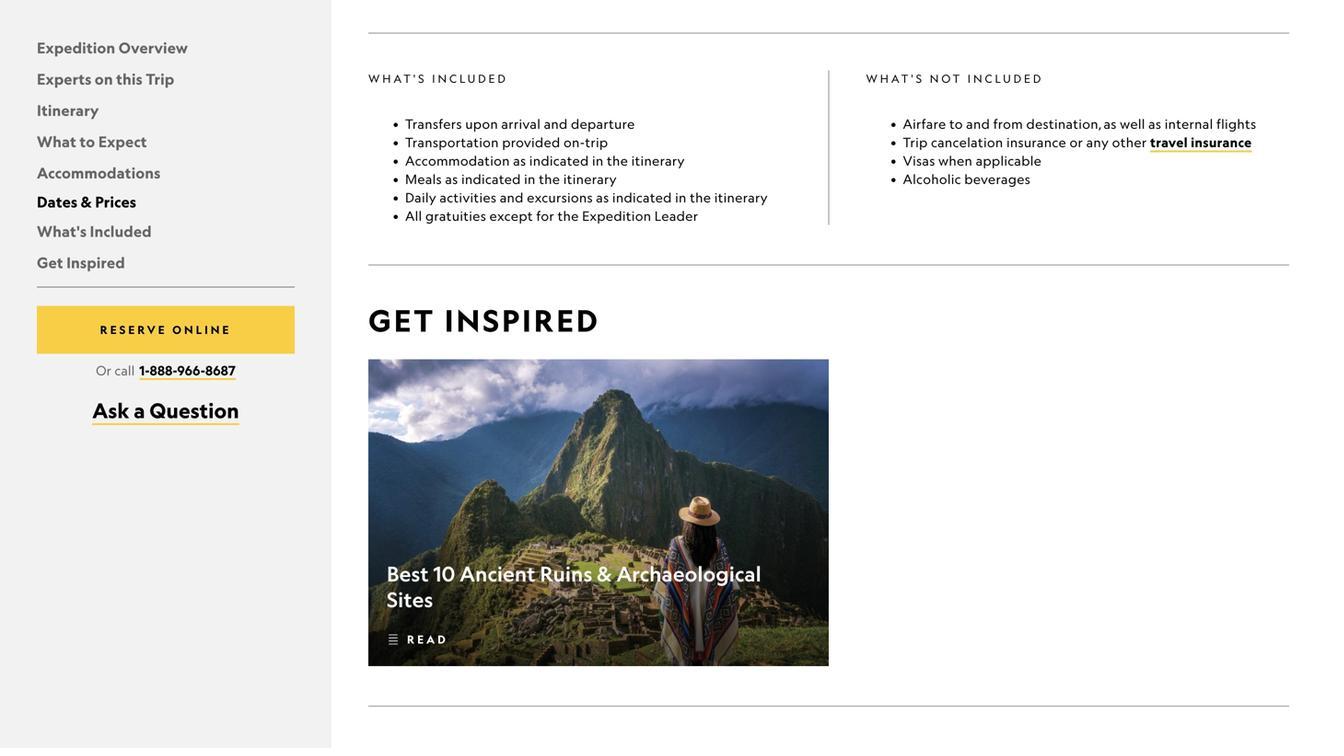 Task type: describe. For each thing, give the bounding box(es) containing it.
the up leader
[[690, 190, 711, 205]]

the up excursions at the top of page
[[539, 171, 560, 187]]

other
[[1112, 135, 1147, 150]]

1-888-966-8687 link
[[139, 362, 236, 380]]

or call 1-888-966-8687
[[96, 362, 236, 379]]

cancelation
[[931, 135, 1003, 150]]

1 vertical spatial inspired
[[445, 302, 600, 339]]

flights
[[1216, 116, 1256, 132]]

a
[[134, 398, 145, 424]]

overview
[[119, 38, 188, 57]]

except
[[489, 208, 533, 224]]

what's not included
[[866, 72, 1044, 85]]

trip
[[585, 135, 608, 150]]

travel insurance link
[[1150, 134, 1252, 153]]

this
[[116, 70, 143, 88]]

expedition overview link
[[37, 38, 188, 57]]

read
[[407, 633, 448, 647]]

alcoholic
[[903, 171, 961, 187]]

what's included link
[[37, 222, 152, 241]]

ruins
[[540, 562, 592, 587]]

0 horizontal spatial and
[[500, 190, 524, 205]]

destination, as
[[1026, 116, 1117, 132]]

reserve online
[[100, 323, 231, 337]]

get inspired link
[[37, 253, 125, 272]]

expedition overview
[[37, 38, 188, 57]]

0 vertical spatial indicated
[[529, 153, 589, 169]]

on
[[95, 70, 113, 88]]

966-
[[177, 362, 205, 379]]

0 vertical spatial inspired
[[66, 253, 125, 272]]

2 horizontal spatial indicated
[[612, 190, 672, 205]]

call
[[115, 363, 135, 378]]

reserve
[[100, 323, 167, 337]]

for
[[536, 208, 554, 224]]

transfers
[[405, 116, 462, 132]]

10
[[433, 562, 455, 587]]

well
[[1120, 116, 1145, 132]]

0 horizontal spatial itinerary
[[563, 171, 617, 187]]

expect
[[98, 132, 147, 151]]

transportation
[[405, 135, 499, 150]]

visas
[[903, 153, 935, 169]]

what
[[37, 132, 76, 151]]

leader
[[655, 208, 698, 224]]

itinerary link
[[37, 101, 99, 120]]

1 horizontal spatial get inspired
[[368, 302, 600, 339]]

from
[[993, 116, 1023, 132]]

accommodations link
[[37, 163, 161, 182]]

beverages
[[964, 171, 1031, 187]]

0 horizontal spatial included
[[90, 222, 152, 241]]

2 horizontal spatial in
[[675, 190, 687, 205]]

article icon image
[[387, 634, 400, 646]]

all
[[405, 208, 422, 224]]

what's for transfers upon arrival and departure
[[368, 72, 427, 85]]

0 horizontal spatial get inspired
[[37, 253, 125, 272]]

8687
[[205, 362, 236, 379]]

arrival
[[501, 116, 541, 132]]

best 10 ancient ruins & archaeological sites
[[387, 562, 761, 613]]

1 vertical spatial indicated
[[461, 171, 521, 187]]

what to expect
[[37, 132, 147, 151]]

dates & prices
[[37, 192, 136, 211]]

1 horizontal spatial included
[[432, 72, 508, 85]]

excursions
[[527, 190, 593, 205]]



Task type: locate. For each thing, give the bounding box(es) containing it.
as
[[1148, 116, 1161, 132], [513, 153, 526, 169], [445, 171, 458, 187], [596, 190, 609, 205]]

expedition up experts
[[37, 38, 115, 57]]

or
[[96, 363, 112, 378]]

included down prices
[[90, 222, 152, 241]]

internal
[[1165, 116, 1213, 132]]

to right what at the left
[[80, 132, 95, 151]]

in up leader
[[675, 190, 687, 205]]

online
[[172, 323, 231, 337]]

reserve online link
[[37, 306, 295, 354]]

0 vertical spatial &
[[81, 192, 92, 211]]

not
[[930, 72, 962, 85]]

in
[[592, 153, 604, 169], [524, 171, 536, 187], [675, 190, 687, 205]]

& right dates
[[81, 192, 92, 211]]

trip right this
[[146, 70, 174, 88]]

expedition inside transfers upon arrival and departure transportation provided on-trip accommodation as indicated in the itinerary meals as indicated in the itinerary daily activities and excursions as indicated in the itinerary all gratuities except for the expedition leader
[[582, 208, 651, 224]]

the
[[607, 153, 628, 169], [539, 171, 560, 187], [690, 190, 711, 205], [558, 208, 579, 224]]

what's
[[368, 72, 427, 85], [866, 72, 925, 85], [37, 222, 87, 241]]

0 horizontal spatial get
[[37, 253, 63, 272]]

as down provided
[[513, 153, 526, 169]]

question
[[149, 398, 239, 424]]

on-
[[564, 135, 585, 150]]

1 horizontal spatial what's
[[368, 72, 427, 85]]

0 vertical spatial get inspired
[[37, 253, 125, 272]]

activities
[[440, 190, 497, 205]]

to inside airfare to and from destination, as well as internal flights trip cancelation insurance or any other travel insurance visas when applicable alcoholic beverages
[[949, 116, 963, 132]]

in down trip
[[592, 153, 604, 169]]

2 horizontal spatial itinerary
[[714, 190, 768, 205]]

departure
[[571, 116, 635, 132]]

2 vertical spatial in
[[675, 190, 687, 205]]

the down trip
[[607, 153, 628, 169]]

1 horizontal spatial and
[[544, 116, 568, 132]]

insurance
[[1191, 134, 1252, 151], [1006, 135, 1066, 150]]

indicated
[[529, 153, 589, 169], [461, 171, 521, 187], [612, 190, 672, 205]]

when
[[938, 153, 973, 169]]

0 vertical spatial in
[[592, 153, 604, 169]]

in up excursions at the top of page
[[524, 171, 536, 187]]

1 horizontal spatial trip
[[903, 135, 928, 150]]

insurance down flights
[[1191, 134, 1252, 151]]

trip
[[146, 70, 174, 88], [903, 135, 928, 150]]

and up cancelation
[[966, 116, 990, 132]]

upon
[[465, 116, 498, 132]]

as down accommodation
[[445, 171, 458, 187]]

0 horizontal spatial expedition
[[37, 38, 115, 57]]

and up except
[[500, 190, 524, 205]]

expedition
[[37, 38, 115, 57], [582, 208, 651, 224]]

0 vertical spatial expedition
[[37, 38, 115, 57]]

insurance up applicable
[[1006, 135, 1066, 150]]

1 horizontal spatial in
[[592, 153, 604, 169]]

to for what
[[80, 132, 95, 151]]

0 horizontal spatial to
[[80, 132, 95, 151]]

the down excursions at the top of page
[[558, 208, 579, 224]]

1 vertical spatial in
[[524, 171, 536, 187]]

1 horizontal spatial insurance
[[1191, 134, 1252, 151]]

experts on this trip link
[[37, 70, 174, 88]]

0 vertical spatial get
[[37, 253, 63, 272]]

as right well
[[1148, 116, 1161, 132]]

accommodation
[[405, 153, 510, 169]]

what's for airfare to and from destination, as well as internal flights
[[866, 72, 925, 85]]

expedition left leader
[[582, 208, 651, 224]]

provided
[[502, 135, 560, 150]]

and up on- at top
[[544, 116, 568, 132]]

included up upon
[[432, 72, 508, 85]]

indicated up the activities
[[461, 171, 521, 187]]

included
[[432, 72, 508, 85], [968, 72, 1044, 85], [90, 222, 152, 241]]

sites
[[387, 587, 433, 613]]

what's up "transfers"
[[368, 72, 427, 85]]

1 horizontal spatial indicated
[[529, 153, 589, 169]]

what's included up "transfers"
[[368, 72, 508, 85]]

2 horizontal spatial included
[[968, 72, 1044, 85]]

prices
[[95, 192, 136, 211]]

ask a question
[[92, 398, 239, 424]]

1 horizontal spatial itinerary
[[631, 153, 685, 169]]

trip inside airfare to and from destination, as well as internal flights trip cancelation insurance or any other travel insurance visas when applicable alcoholic beverages
[[903, 135, 928, 150]]

and inside airfare to and from destination, as well as internal flights trip cancelation insurance or any other travel insurance visas when applicable alcoholic beverages
[[966, 116, 990, 132]]

888-
[[150, 362, 177, 379]]

0 vertical spatial trip
[[146, 70, 174, 88]]

itinerary
[[37, 101, 99, 120]]

1 vertical spatial get inspired
[[368, 302, 600, 339]]

applicable
[[976, 153, 1042, 169]]

0 horizontal spatial insurance
[[1006, 135, 1066, 150]]

as right excursions at the top of page
[[596, 190, 609, 205]]

meals
[[405, 171, 442, 187]]

0 horizontal spatial indicated
[[461, 171, 521, 187]]

daily
[[405, 190, 436, 205]]

included up the from
[[968, 72, 1044, 85]]

1 horizontal spatial inspired
[[445, 302, 600, 339]]

what's included
[[368, 72, 508, 85], [37, 222, 152, 241]]

2 horizontal spatial and
[[966, 116, 990, 132]]

to for airfare
[[949, 116, 963, 132]]

1 vertical spatial itinerary
[[563, 171, 617, 187]]

1 vertical spatial get
[[368, 302, 436, 339]]

or
[[1070, 135, 1083, 150]]

experts
[[37, 70, 92, 88]]

accommodations
[[37, 163, 161, 182]]

0 horizontal spatial what's included
[[37, 222, 152, 241]]

1 horizontal spatial to
[[949, 116, 963, 132]]

itinerary
[[631, 153, 685, 169], [563, 171, 617, 187], [714, 190, 768, 205]]

what's left not
[[866, 72, 925, 85]]

get
[[37, 253, 63, 272], [368, 302, 436, 339]]

indicated down on- at top
[[529, 153, 589, 169]]

indicated up leader
[[612, 190, 672, 205]]

& right ruins
[[597, 562, 612, 587]]

what's included down dates & prices
[[37, 222, 152, 241]]

transfers upon arrival and departure transportation provided on-trip accommodation as indicated in the itinerary meals as indicated in the itinerary daily activities and excursions as indicated in the itinerary all gratuities except for the expedition leader
[[405, 116, 768, 224]]

experts on this trip
[[37, 70, 174, 88]]

as inside airfare to and from destination, as well as internal flights trip cancelation insurance or any other travel insurance visas when applicable alcoholic beverages
[[1148, 116, 1161, 132]]

dates
[[37, 192, 78, 211]]

get inspired
[[37, 253, 125, 272], [368, 302, 600, 339]]

what's down dates
[[37, 222, 87, 241]]

2 vertical spatial indicated
[[612, 190, 672, 205]]

trip up visas on the top right
[[903, 135, 928, 150]]

1 vertical spatial &
[[597, 562, 612, 587]]

to up cancelation
[[949, 116, 963, 132]]

and
[[544, 116, 568, 132], [966, 116, 990, 132], [500, 190, 524, 205]]

inspired
[[66, 253, 125, 272], [445, 302, 600, 339]]

0 vertical spatial what's included
[[368, 72, 508, 85]]

0 horizontal spatial in
[[524, 171, 536, 187]]

best
[[387, 562, 429, 587]]

1 horizontal spatial &
[[597, 562, 612, 587]]

ask
[[92, 398, 129, 424]]

ancient
[[460, 562, 536, 587]]

gratuities
[[425, 208, 486, 224]]

archaeological
[[616, 562, 761, 587]]

1 vertical spatial trip
[[903, 135, 928, 150]]

travel
[[1150, 134, 1188, 151]]

0 horizontal spatial trip
[[146, 70, 174, 88]]

1 vertical spatial expedition
[[582, 208, 651, 224]]

ask a question button
[[92, 398, 239, 425]]

0 horizontal spatial inspired
[[66, 253, 125, 272]]

1 horizontal spatial expedition
[[582, 208, 651, 224]]

0 horizontal spatial &
[[81, 192, 92, 211]]

to
[[949, 116, 963, 132], [80, 132, 95, 151]]

1 horizontal spatial what's included
[[368, 72, 508, 85]]

what to expect link
[[37, 132, 147, 151]]

airfare
[[903, 116, 946, 132]]

2 vertical spatial itinerary
[[714, 190, 768, 205]]

any
[[1086, 135, 1109, 150]]

1-
[[139, 362, 150, 379]]

0 vertical spatial itinerary
[[631, 153, 685, 169]]

2 horizontal spatial what's
[[866, 72, 925, 85]]

1 horizontal spatial get
[[368, 302, 436, 339]]

dates & prices link
[[37, 192, 136, 211]]

1 vertical spatial what's included
[[37, 222, 152, 241]]

&
[[81, 192, 92, 211], [597, 562, 612, 587]]

0 horizontal spatial what's
[[37, 222, 87, 241]]

& inside best 10 ancient ruins & archaeological sites
[[597, 562, 612, 587]]

airfare to and from destination, as well as internal flights trip cancelation insurance or any other travel insurance visas when applicable alcoholic beverages
[[903, 116, 1256, 187]]



Task type: vqa. For each thing, say whether or not it's contained in the screenshot.
bottom 'sandstone'
no



